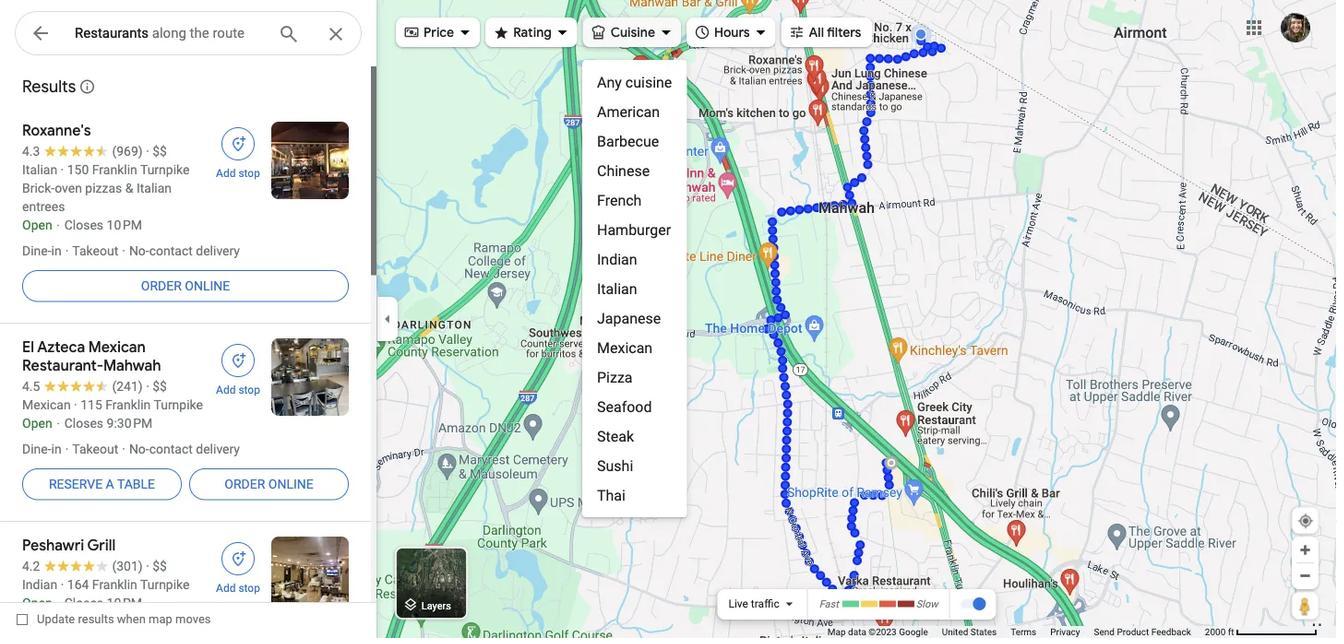 Task type: locate. For each thing, give the bounding box(es) containing it.
2 vertical spatial add
[[216, 582, 236, 595]]

0 horizontal spatial online
[[185, 278, 230, 294]]

collapse side panel image
[[377, 309, 398, 329]]

1 horizontal spatial order
[[225, 477, 265, 492]]

0 vertical spatial add stop image
[[230, 136, 246, 152]]

price
[[424, 24, 454, 41]]

1 vertical spatial add stop
[[216, 384, 260, 397]]

3 add stop from the top
[[216, 582, 260, 595]]

2 vertical spatial add stop
[[216, 582, 260, 595]]

pizza
[[597, 369, 633, 386]]

0 vertical spatial order
[[141, 278, 182, 294]]

slow
[[916, 599, 938, 610]]

barbecue
[[597, 132, 659, 150]]

stop
[[238, 167, 260, 180], [238, 384, 260, 397], [238, 582, 260, 595]]

when
[[117, 613, 146, 627]]

mexican
[[597, 339, 653, 357]]

1 add stop button from the top
[[205, 122, 271, 181]]

united states button
[[942, 627, 997, 639]]

hours
[[714, 24, 750, 41]]

3 add stop button from the top
[[205, 537, 271, 596]]

all
[[809, 24, 824, 41]]

1 vertical spatial add
[[216, 384, 236, 397]]

1 vertical spatial add stop image
[[230, 352, 246, 369]]

add stop
[[216, 167, 260, 180], [216, 384, 260, 397], [216, 582, 260, 595]]

ft
[[1228, 627, 1234, 638]]

1 vertical spatial order
[[225, 477, 265, 492]]

add stop image for third add stop button from the bottom of the results for restaurants feed
[[230, 136, 246, 152]]

0 vertical spatial add stop
[[216, 167, 260, 180]]

feedback
[[1151, 627, 1191, 638]]

 hours
[[694, 22, 750, 42]]

2 add stop from the top
[[216, 384, 260, 397]]

2000 ft
[[1205, 627, 1234, 638]]

2 vertical spatial add stop button
[[205, 537, 271, 596]]

terms
[[1011, 627, 1036, 638]]


[[402, 595, 419, 615]]

seafood
[[597, 398, 652, 416]]

google account: giulia masi  
(giulia.masi@adept.ai) image
[[1281, 13, 1310, 43]]

send
[[1094, 627, 1115, 638]]

2000
[[1205, 627, 1226, 638]]

1 vertical spatial stop
[[238, 384, 260, 397]]

1 horizontal spatial online
[[268, 477, 313, 492]]

add stop button
[[205, 122, 271, 181], [205, 339, 271, 398], [205, 537, 271, 596]]

send product feedback button
[[1094, 627, 1191, 639]]

results
[[22, 76, 76, 97]]

layers
[[421, 600, 451, 612]]


[[789, 22, 805, 42]]

price button
[[396, 12, 480, 53]]

1 vertical spatial order online
[[225, 477, 313, 492]]

 button
[[15, 11, 66, 59]]

data
[[848, 627, 866, 638]]

1 add stop image from the top
[[230, 136, 246, 152]]


[[493, 22, 509, 42]]

table
[[117, 477, 155, 492]]

2 add stop image from the top
[[230, 352, 246, 369]]

zoom in image
[[1298, 543, 1312, 557]]

cuisine
[[625, 73, 672, 91]]

show street view coverage image
[[1292, 592, 1319, 620]]

 all filters
[[789, 22, 861, 42]]

1 stop from the top
[[238, 167, 260, 180]]

1 vertical spatial order online link
[[189, 462, 349, 507]]

learn more about legal disclosure regarding public reviews on google maps image
[[79, 78, 95, 95]]

united
[[942, 627, 968, 638]]

any
[[597, 73, 622, 91]]

0 vertical spatial order online
[[141, 278, 230, 294]]


[[694, 22, 711, 42]]

1 vertical spatial add stop button
[[205, 339, 271, 398]]

2 stop from the top
[[238, 384, 260, 397]]

order online
[[141, 278, 230, 294], [225, 477, 313, 492]]

None field
[[75, 22, 263, 44]]

2 vertical spatial stop
[[238, 582, 260, 595]]

0 vertical spatial add stop button
[[205, 122, 271, 181]]

japanese
[[597, 310, 661, 327]]

add stop image for second add stop button from the bottom of the results for restaurants feed
[[230, 352, 246, 369]]

order online link
[[22, 264, 349, 308], [189, 462, 349, 507]]

0 vertical spatial online
[[185, 278, 230, 294]]

footer inside google maps element
[[828, 627, 1205, 639]]

online
[[185, 278, 230, 294], [268, 477, 313, 492]]

0 vertical spatial stop
[[238, 167, 260, 180]]

add
[[216, 167, 236, 180], [216, 384, 236, 397], [216, 582, 236, 595]]

Update results when map moves checkbox
[[17, 608, 211, 631]]

privacy button
[[1050, 627, 1080, 639]]

order
[[141, 278, 182, 294], [225, 477, 265, 492]]

update
[[37, 613, 75, 627]]

0 vertical spatial add
[[216, 167, 236, 180]]

footer
[[828, 627, 1205, 639]]

show your location image
[[1297, 513, 1314, 530]]

thai
[[597, 487, 626, 504]]

footer containing map data ©2023 google
[[828, 627, 1205, 639]]

0 horizontal spatial order
[[141, 278, 182, 294]]

add stop image
[[230, 136, 246, 152], [230, 352, 246, 369]]

italian
[[597, 280, 637, 298]]

states
[[971, 627, 997, 638]]

steak
[[597, 428, 634, 445]]

2000 ft button
[[1205, 627, 1318, 638]]


[[30, 20, 52, 47]]

google maps element
[[0, 0, 1337, 639]]

©2023
[[869, 627, 897, 638]]



Task type: vqa. For each thing, say whether or not it's contained in the screenshot.
Corporate office · Floor 1 Open ⋅ Closes 5 PM
no



Task type: describe. For each thing, give the bounding box(es) containing it.
fast
[[819, 599, 839, 610]]

 rating
[[493, 22, 552, 42]]

Restaurants field
[[15, 11, 362, 56]]

map data ©2023 google
[[828, 627, 928, 638]]

add stop image
[[230, 551, 246, 567]]

reserve a table
[[49, 477, 155, 492]]

order for order online link to the top
[[141, 278, 182, 294]]

update results when map moves
[[37, 613, 211, 627]]

 layers
[[402, 595, 451, 615]]

indian
[[597, 251, 637, 268]]

1 add stop from the top
[[216, 167, 260, 180]]

privacy
[[1050, 627, 1080, 638]]

live traffic option
[[728, 598, 779, 611]]

send product feedback
[[1094, 627, 1191, 638]]

cuisine
[[611, 24, 655, 41]]

chinese
[[597, 162, 650, 179]]

3 add from the top
[[216, 582, 236, 595]]

google
[[899, 627, 928, 638]]

filters
[[827, 24, 861, 41]]

map
[[149, 613, 172, 627]]

order for bottommost order online link
[[225, 477, 265, 492]]

none field inside restaurants field
[[75, 22, 263, 44]]

 Show traffic  checkbox
[[960, 597, 986, 612]]

united states
[[942, 627, 997, 638]]

american
[[597, 103, 660, 120]]

1 vertical spatial online
[[268, 477, 313, 492]]

live
[[728, 598, 748, 611]]

zoom out image
[[1298, 569, 1312, 583]]

terms button
[[1011, 627, 1036, 639]]

0 vertical spatial order online link
[[22, 264, 349, 308]]

2 add stop button from the top
[[205, 339, 271, 398]]

2 add from the top
[[216, 384, 236, 397]]

any cuisine
[[597, 73, 672, 91]]

reserve
[[49, 477, 103, 492]]

reserve a table link
[[22, 462, 182, 507]]

sushi
[[597, 457, 633, 475]]

rating
[[513, 24, 552, 41]]

map
[[828, 627, 846, 638]]

product
[[1117, 627, 1149, 638]]

results
[[78, 613, 114, 627]]

a
[[106, 477, 114, 492]]

traffic
[[751, 598, 779, 611]]

hamburger
[[597, 221, 671, 239]]

1 add from the top
[[216, 167, 236, 180]]

results for restaurants feed
[[0, 65, 376, 639]]

cuisine button
[[583, 12, 681, 53]]

3 stop from the top
[[238, 582, 260, 595]]

french
[[597, 191, 642, 209]]

cuisine menu
[[582, 60, 687, 518]]

 search field
[[15, 11, 362, 59]]

live traffic
[[728, 598, 779, 611]]

moves
[[175, 613, 211, 627]]



